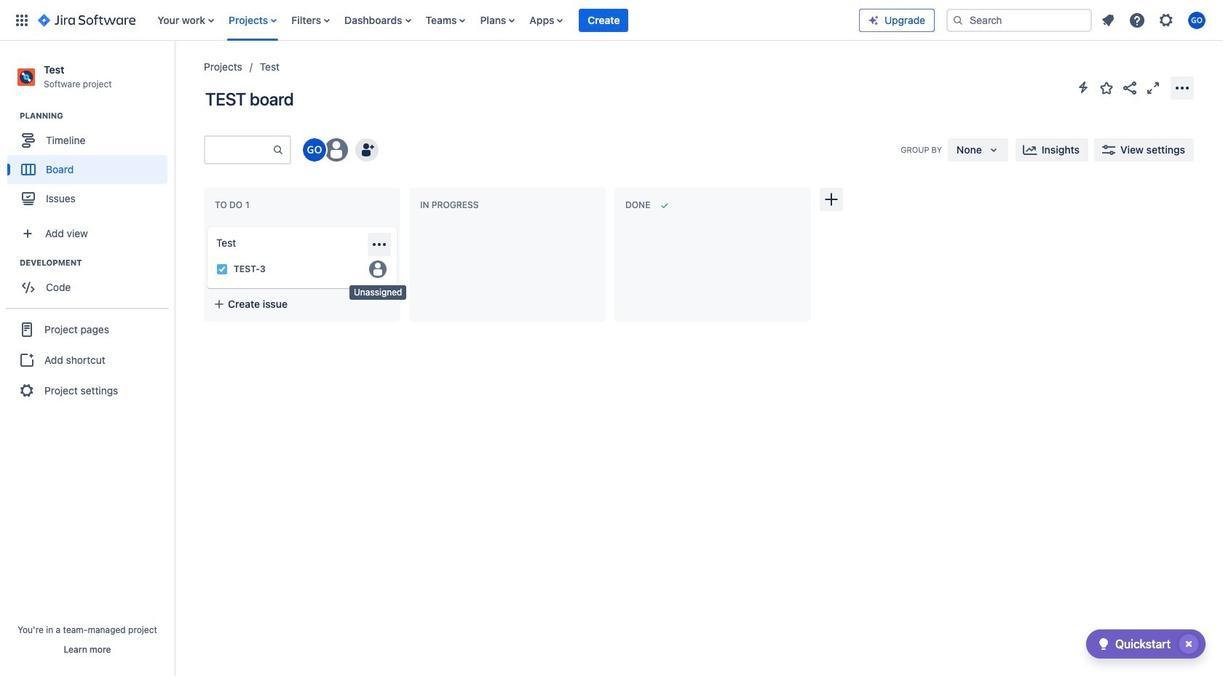 Task type: locate. For each thing, give the bounding box(es) containing it.
heading
[[20, 110, 174, 122], [20, 257, 174, 269]]

heading for development image's group
[[20, 257, 174, 269]]

list
[[150, 0, 860, 40], [1096, 7, 1215, 33]]

1 heading from the top
[[20, 110, 174, 122]]

0 vertical spatial heading
[[20, 110, 174, 122]]

0 vertical spatial group
[[7, 110, 174, 218]]

list item
[[579, 0, 629, 40]]

planning image
[[2, 107, 20, 125]]

more actions image
[[1174, 79, 1192, 97]]

sidebar element
[[0, 41, 175, 677]]

star test board image
[[1099, 79, 1116, 97]]

sidebar navigation image
[[159, 58, 191, 87]]

your profile and settings image
[[1189, 11, 1206, 29]]

appswitcher icon image
[[13, 11, 31, 29]]

primary element
[[9, 0, 860, 40]]

heading for group associated with planning image
[[20, 110, 174, 122]]

development image
[[2, 254, 20, 272]]

tooltip
[[350, 286, 407, 300]]

group
[[7, 110, 174, 218], [7, 257, 174, 307], [6, 308, 169, 412]]

help image
[[1129, 11, 1147, 29]]

banner
[[0, 0, 1224, 41]]

to do element
[[215, 200, 253, 211]]

1 vertical spatial heading
[[20, 257, 174, 269]]

1 vertical spatial group
[[7, 257, 174, 307]]

2 heading from the top
[[20, 257, 174, 269]]

None search field
[[947, 8, 1093, 32]]

2 vertical spatial group
[[6, 308, 169, 412]]

add people image
[[358, 141, 376, 159]]

Search this board text field
[[205, 137, 272, 163]]

jira software image
[[38, 11, 136, 29], [38, 11, 136, 29]]



Task type: vqa. For each thing, say whether or not it's contained in the screenshot.
heading for PLANNING icon
yes



Task type: describe. For each thing, give the bounding box(es) containing it.
group for planning image
[[7, 110, 174, 218]]

check image
[[1096, 636, 1113, 653]]

more actions for test-3 test image
[[371, 236, 388, 254]]

create column image
[[823, 191, 841, 208]]

enter full screen image
[[1145, 79, 1163, 97]]

1 horizontal spatial list
[[1096, 7, 1215, 33]]

dismiss quickstart image
[[1178, 633, 1201, 656]]

automations menu button icon image
[[1075, 79, 1093, 96]]

create issue image
[[197, 217, 215, 235]]

notifications image
[[1100, 11, 1118, 29]]

task image
[[216, 264, 228, 275]]

0 horizontal spatial list
[[150, 0, 860, 40]]

settings image
[[1158, 11, 1176, 29]]

Search field
[[947, 8, 1093, 32]]

search image
[[953, 14, 965, 26]]

group for development image
[[7, 257, 174, 307]]



